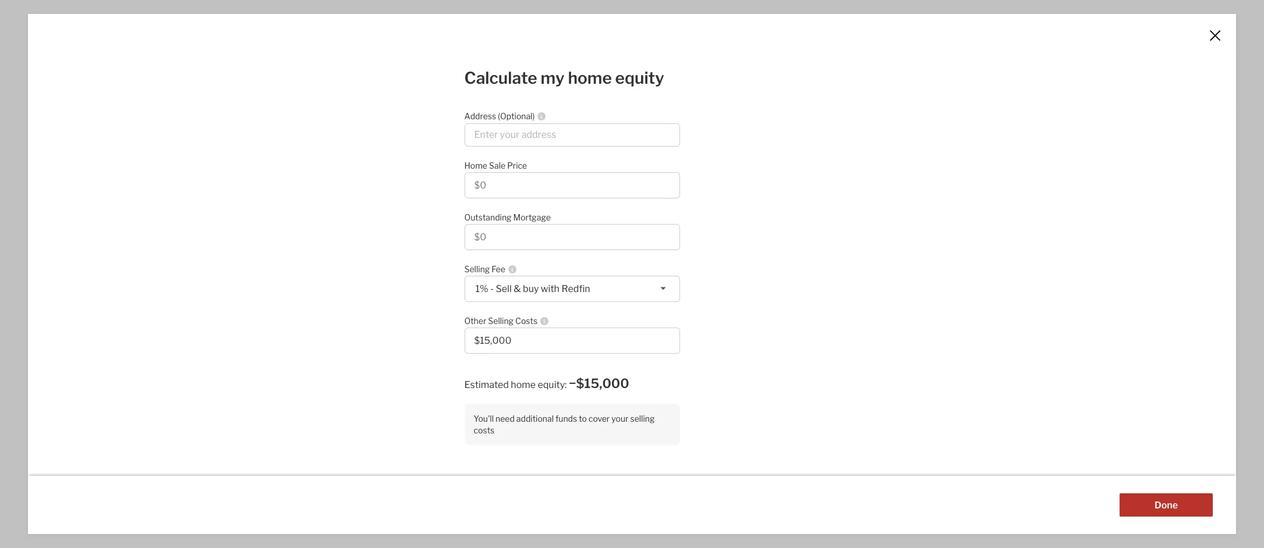 Task type: describe. For each thing, give the bounding box(es) containing it.
outstanding mortgage
[[464, 212, 551, 222]]

house
[[593, 12, 653, 38]]

funds
[[556, 414, 577, 424]]

income.
[[482, 154, 508, 162]]

add a location to see homes that fit your budget
[[599, 323, 807, 334]]

annual
[[364, 112, 394, 123]]

1 horizontal spatial or
[[494, 220, 501, 229]]

/ year
[[505, 133, 530, 144]]

(optional)
[[498, 111, 535, 121]]

annual household income
[[364, 112, 476, 123]]

close.
[[454, 320, 473, 329]]

done
[[1155, 500, 1178, 511]]

alimony,
[[503, 220, 529, 229]]

my for calculate
[[541, 68, 565, 88]]

taxes
[[421, 467, 438, 476]]

do you have a home to sell?
[[364, 344, 483, 355]]

to calculate local taxes and costs.
[[364, 467, 473, 476]]

do
[[364, 344, 376, 355]]

cash
[[364, 320, 380, 329]]

−$15,000
[[569, 376, 629, 391]]

you right when
[[441, 320, 453, 329]]

Cash text field
[[374, 299, 530, 310]]

debt
[[444, 220, 459, 229]]

|
[[635, 223, 638, 238]]

calculate my home equity dialog
[[28, 14, 1236, 535]]

cash you can pay when you close.
[[364, 320, 473, 329]]

equity:
[[538, 380, 567, 391]]

any
[[434, 154, 445, 162]]

mortgage
[[513, 212, 551, 222]]

1 vertical spatial or
[[453, 229, 460, 238]]

taxes.
[[387, 154, 407, 162]]

groceries
[[421, 229, 451, 238]]

sell?
[[464, 344, 483, 355]]

not
[[376, 229, 387, 238]]

how much house can i afford?
[[483, 12, 781, 38]]

buy
[[523, 283, 539, 295]]

budget
[[776, 323, 807, 334]]

homes
[[692, 323, 721, 334]]

obligations
[[364, 220, 401, 229]]

/ month
[[496, 199, 530, 210]]

requires private mortgage
[[624, 278, 740, 289]]

comfortable
[[641, 223, 717, 238]]

home sale price element
[[464, 155, 674, 172]]

13.9%
[[512, 258, 540, 269]]

annual household income. required field. element
[[364, 107, 534, 125]]

to inside 'you'll need additional funds to cover your selling costs'
[[579, 414, 587, 424]]

1 horizontal spatial your
[[754, 323, 774, 334]]

home
[[464, 161, 487, 170]]

mortgage
[[697, 278, 740, 289]]

1% - sell & buy with redfin
[[476, 283, 592, 295]]

Annual household income text field
[[374, 133, 501, 144]]

loan
[[415, 220, 429, 229]]

calculate
[[464, 68, 537, 88]]

other selling costs
[[464, 316, 538, 326]]

/ for / month
[[496, 199, 499, 210]]

you for a
[[378, 344, 394, 355]]

/ for / year
[[505, 133, 509, 144]]

selling fee
[[464, 264, 505, 274]]

outstanding mortgage element
[[464, 207, 674, 224]]

calculate my home equity
[[464, 68, 664, 88]]

see
[[674, 323, 690, 334]]

buyer's
[[457, 154, 481, 162]]

that
[[723, 323, 741, 334]]

sale
[[489, 161, 506, 170]]

1%
[[476, 283, 488, 295]]

co-
[[447, 154, 457, 162]]

additional
[[517, 414, 554, 424]]

0 horizontal spatial can
[[395, 320, 407, 329]]

you'll
[[474, 414, 494, 424]]

0 vertical spatial selling
[[464, 264, 490, 274]]

and inside obligations like loan and debt payments or alimony, but not costs like groceries or utilities.
[[430, 220, 442, 229]]

add for add a location to see homes that fit your budget
[[599, 323, 617, 334]]

costs inside obligations like loan and debt payments or alimony, but not costs like groceries or utilities.
[[389, 229, 406, 238]]

address (optional)
[[464, 111, 535, 121]]

selling
[[630, 414, 655, 424]]

you'll need additional funds to cover your selling costs
[[474, 414, 655, 435]]

when
[[421, 320, 439, 329]]

fee
[[492, 264, 505, 274]]

but
[[364, 229, 375, 238]]

36% | comfortable
[[604, 223, 717, 238]]

Outstanding Mortgage text field
[[474, 232, 670, 243]]

1 vertical spatial and
[[440, 467, 452, 476]]

location
[[626, 323, 661, 334]]

costs.
[[453, 467, 473, 476]]

done button
[[1120, 494, 1213, 517]]

estimated
[[464, 380, 509, 391]]



Task type: vqa. For each thing, say whether or not it's contained in the screenshot.
the leftmost the Add
yes



Task type: locate. For each thing, give the bounding box(es) containing it.
add my home equity
[[407, 372, 497, 383]]

0 vertical spatial a
[[619, 323, 624, 334]]

1 vertical spatial my
[[427, 372, 440, 383]]

a right have
[[419, 344, 424, 355]]

can left 'pay'
[[395, 320, 407, 329]]

much
[[533, 12, 588, 38]]

requires
[[624, 278, 662, 289]]

0 vertical spatial and
[[430, 220, 442, 229]]

City, neighborhood, or zip search field
[[364, 441, 540, 465]]

0 horizontal spatial to
[[453, 344, 462, 355]]

0 vertical spatial or
[[494, 220, 501, 229]]

Enter your address search field
[[464, 123, 680, 147]]

equity for calculate my home equity
[[615, 68, 664, 88]]

equity inside dialog
[[615, 68, 664, 88]]

1 horizontal spatial my
[[541, 68, 565, 88]]

1 horizontal spatial add
[[599, 323, 617, 334]]

2 horizontal spatial to
[[663, 323, 672, 334]]

selling
[[464, 264, 490, 274], [488, 316, 514, 326]]

with
[[541, 283, 560, 295]]

1 horizontal spatial costs
[[474, 425, 495, 435]]

my inside button
[[427, 372, 440, 383]]

i
[[698, 12, 704, 38]]

my right calculate
[[541, 68, 565, 88]]

0 vertical spatial costs
[[389, 229, 406, 238]]

0 vertical spatial my
[[541, 68, 565, 88]]

1 horizontal spatial equity
[[615, 68, 664, 88]]

Other Selling Costs text field
[[474, 335, 670, 346]]

0 horizontal spatial /
[[496, 199, 499, 210]]

costs right not
[[389, 229, 406, 238]]

equity down sell? at the left bottom of the page
[[469, 372, 497, 383]]

&
[[514, 283, 521, 295]]

before taxes. include any co-buyer's income.
[[364, 154, 508, 162]]

equity
[[615, 68, 664, 88], [469, 372, 497, 383]]

costs
[[389, 229, 406, 238], [474, 425, 495, 435]]

add inside button
[[407, 372, 425, 383]]

0 horizontal spatial a
[[419, 344, 424, 355]]

other
[[464, 316, 486, 326]]

Monthly debts text field
[[374, 199, 493, 210]]

redfin
[[562, 283, 590, 295]]

how
[[483, 12, 529, 38]]

your
[[754, 323, 774, 334], [612, 414, 629, 424]]

1 vertical spatial your
[[612, 414, 629, 424]]

/ left year
[[505, 133, 509, 144]]

0 horizontal spatial costs
[[389, 229, 406, 238]]

to left cover
[[579, 414, 587, 424]]

you right 'cash'
[[382, 320, 394, 329]]

cash. required field. element
[[364, 273, 534, 291]]

0 vertical spatial /
[[505, 133, 509, 144]]

like down loan
[[408, 229, 419, 238]]

your right fit
[[754, 323, 774, 334]]

1 vertical spatial equity
[[469, 372, 497, 383]]

to
[[364, 467, 372, 476]]

add for add my home equity
[[407, 372, 425, 383]]

costs inside 'you'll need additional funds to cover your selling costs'
[[474, 425, 495, 435]]

you for pay
[[382, 320, 394, 329]]

address
[[464, 111, 496, 121]]

or down debt
[[453, 229, 460, 238]]

to left sell? at the left bottom of the page
[[453, 344, 462, 355]]

price
[[507, 161, 527, 170]]

0 vertical spatial like
[[402, 220, 413, 229]]

afford?
[[708, 12, 781, 38]]

0 horizontal spatial add
[[407, 372, 425, 383]]

equity down how much house can i afford?
[[615, 68, 664, 88]]

you right the do
[[378, 344, 394, 355]]

can left i at the top of page
[[658, 12, 693, 38]]

estimated home equity: −$15,000
[[464, 376, 629, 391]]

monthly debts. required field. element
[[364, 173, 534, 191]]

year
[[511, 133, 530, 144]]

payments
[[460, 220, 493, 229]]

home sale price
[[464, 161, 527, 170]]

outstanding
[[464, 212, 512, 222]]

like
[[402, 220, 413, 229], [408, 229, 419, 238]]

my inside dialog
[[541, 68, 565, 88]]

or left alimony,
[[494, 220, 501, 229]]

1 horizontal spatial can
[[658, 12, 693, 38]]

household
[[396, 112, 441, 123]]

need
[[496, 414, 515, 424]]

include
[[408, 154, 432, 162]]

your right cover
[[612, 414, 629, 424]]

fit
[[743, 323, 752, 334]]

0 vertical spatial add
[[599, 323, 617, 334]]

equity for add my home equity
[[469, 372, 497, 383]]

0 vertical spatial your
[[754, 323, 774, 334]]

and right 'taxes'
[[440, 467, 452, 476]]

0 horizontal spatial my
[[427, 372, 440, 383]]

1 horizontal spatial to
[[579, 414, 587, 424]]

month
[[501, 199, 530, 210]]

1 vertical spatial costs
[[474, 425, 495, 435]]

0 horizontal spatial your
[[612, 414, 629, 424]]

private
[[664, 278, 695, 289]]

have
[[396, 344, 417, 355]]

home inside estimated home equity: −$15,000
[[511, 380, 536, 391]]

add down do you have a home to sell?
[[407, 372, 425, 383]]

1 vertical spatial like
[[408, 229, 419, 238]]

1 vertical spatial selling
[[488, 316, 514, 326]]

home
[[568, 68, 612, 88], [426, 344, 451, 355], [442, 372, 467, 383], [511, 380, 536, 391]]

and up 'groceries'
[[430, 220, 442, 229]]

local
[[404, 467, 419, 476]]

cover
[[589, 414, 610, 424]]

0 vertical spatial equity
[[615, 68, 664, 88]]

and
[[430, 220, 442, 229], [440, 467, 452, 476]]

1 vertical spatial a
[[419, 344, 424, 355]]

0 vertical spatial to
[[663, 323, 672, 334]]

equity inside button
[[469, 372, 497, 383]]

$360,640
[[604, 113, 748, 148]]

1 horizontal spatial a
[[619, 323, 624, 334]]

/
[[505, 133, 509, 144], [496, 199, 499, 210]]

home inside button
[[442, 372, 467, 383]]

add my home equity button
[[364, 366, 540, 389]]

add left the location
[[599, 323, 617, 334]]

-
[[490, 283, 494, 295]]

before
[[364, 154, 386, 162]]

selling up "1%"
[[464, 264, 490, 274]]

1 vertical spatial /
[[496, 199, 499, 210]]

my for add
[[427, 372, 440, 383]]

obligations like loan and debt payments or alimony, but not costs like groceries or utilities.
[[364, 220, 529, 238]]

sell
[[496, 283, 512, 295]]

a
[[619, 323, 624, 334], [419, 344, 424, 355]]

36%
[[604, 223, 632, 238]]

Home Sale Price text field
[[474, 180, 670, 191]]

can
[[658, 12, 693, 38], [395, 320, 407, 329]]

0 horizontal spatial or
[[453, 229, 460, 238]]

costs
[[515, 316, 538, 326]]

selling right other
[[488, 316, 514, 326]]

1 vertical spatial add
[[407, 372, 425, 383]]

a left the location
[[619, 323, 624, 334]]

1 vertical spatial can
[[395, 320, 407, 329]]

pay
[[408, 320, 420, 329]]

like left loan
[[402, 220, 413, 229]]

my down do you have a home to sell?
[[427, 372, 440, 383]]

2 vertical spatial to
[[579, 414, 587, 424]]

1 vertical spatial to
[[453, 344, 462, 355]]

1 horizontal spatial /
[[505, 133, 509, 144]]

calculate
[[373, 467, 402, 476]]

you
[[382, 320, 394, 329], [441, 320, 453, 329], [378, 344, 394, 355]]

/ up outstanding
[[496, 199, 499, 210]]

costs down you'll
[[474, 425, 495, 435]]

utilities.
[[461, 229, 486, 238]]

0 horizontal spatial equity
[[469, 372, 497, 383]]

0 vertical spatial can
[[658, 12, 693, 38]]

to left 'see'
[[663, 323, 672, 334]]

your inside 'you'll need additional funds to cover your selling costs'
[[612, 414, 629, 424]]

None range field
[[604, 244, 846, 259]]

income
[[443, 112, 476, 123]]



